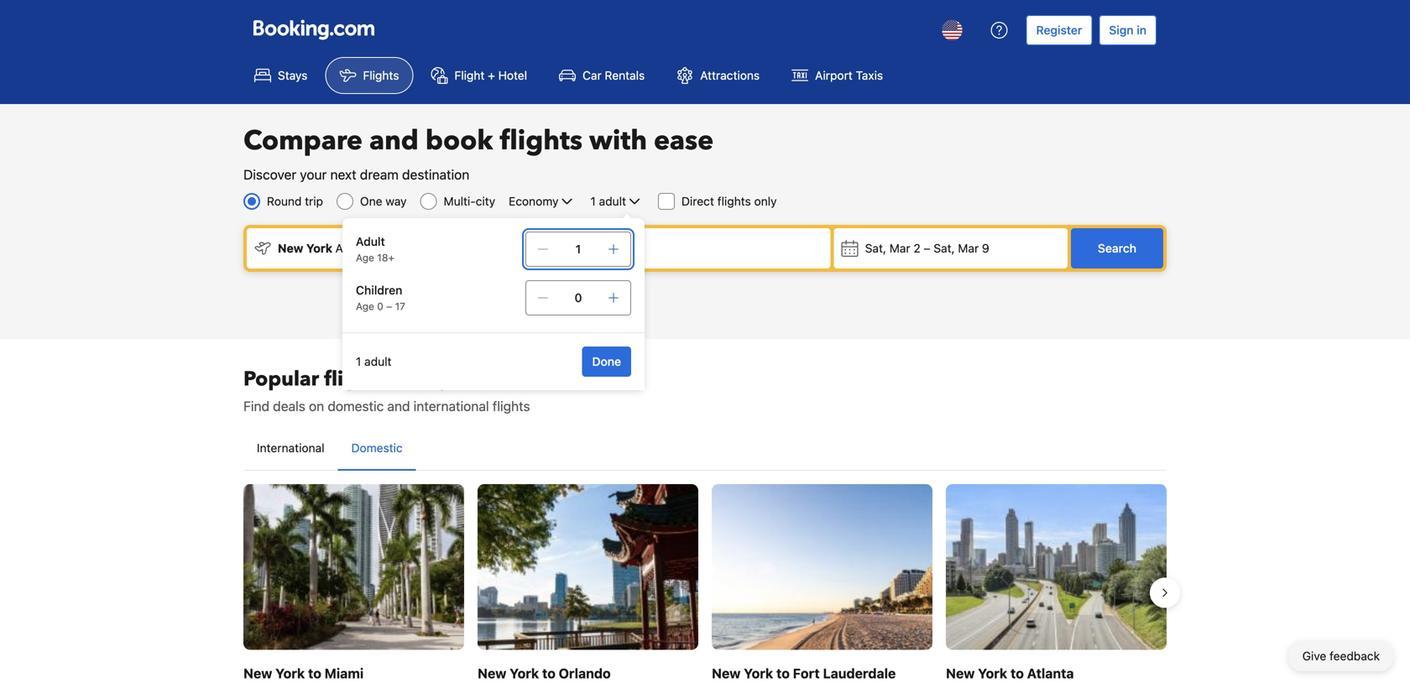 Task type: locate. For each thing, give the bounding box(es) containing it.
flights up economy at top
[[500, 123, 583, 159]]

new for new york to miami
[[243, 666, 272, 682]]

to left atlanta
[[1011, 666, 1024, 682]]

search button
[[1071, 228, 1164, 269]]

0 vertical spatial 1
[[591, 194, 596, 208]]

to
[[308, 666, 321, 682], [542, 666, 556, 682], [777, 666, 790, 682], [1011, 666, 1024, 682]]

– inside popup button
[[924, 241, 931, 255]]

2 age from the top
[[356, 301, 374, 312]]

18+
[[377, 252, 395, 264]]

new york all airports
[[278, 241, 394, 255]]

2 horizontal spatial 1
[[591, 194, 596, 208]]

3 to from the left
[[777, 666, 790, 682]]

and up dream
[[369, 123, 419, 159]]

car rentals link
[[545, 57, 659, 94]]

direct flights only
[[682, 194, 777, 208]]

new york to miami link
[[243, 484, 464, 688]]

in
[[1137, 23, 1147, 37]]

new for new york to atlanta
[[946, 666, 975, 682]]

4 to from the left
[[1011, 666, 1024, 682]]

1 horizontal spatial mar
[[958, 241, 979, 255]]

to for fort
[[777, 666, 790, 682]]

round trip
[[267, 194, 323, 208]]

1 horizontal spatial 1
[[576, 242, 581, 256]]

york for atlanta
[[978, 666, 1008, 682]]

new for new york all airports
[[278, 241, 303, 255]]

children
[[356, 283, 403, 297]]

1 vertical spatial adult
[[364, 355, 392, 369]]

stays link
[[240, 57, 322, 94]]

adult up domestic
[[364, 355, 392, 369]]

sat, right 2
[[934, 241, 955, 255]]

flights right international on the bottom left
[[493, 398, 530, 414]]

booking.com logo image
[[254, 20, 374, 40], [254, 20, 374, 40]]

–
[[924, 241, 931, 255], [386, 301, 392, 312]]

1 horizontal spatial sat,
[[934, 241, 955, 255]]

0 vertical spatial –
[[924, 241, 931, 255]]

to inside "link"
[[542, 666, 556, 682]]

0
[[575, 291, 582, 305], [377, 301, 384, 312]]

sat, left 2
[[865, 241, 887, 255]]

miami
[[325, 666, 364, 682]]

york left atlanta
[[978, 666, 1008, 682]]

+
[[488, 68, 495, 82]]

new york to atlanta
[[946, 666, 1074, 682]]

0 vertical spatial and
[[369, 123, 419, 159]]

give feedback button
[[1289, 641, 1394, 672]]

1 to from the left
[[308, 666, 321, 682]]

international
[[257, 441, 325, 455]]

flight + hotel
[[455, 68, 527, 82]]

to left the fort
[[777, 666, 790, 682]]

airport
[[815, 68, 853, 82]]

and down 'near'
[[387, 398, 410, 414]]

domestic
[[351, 441, 403, 455]]

2 vertical spatial 1
[[356, 355, 361, 369]]

to left miami at the bottom left of page
[[308, 666, 321, 682]]

1 age from the top
[[356, 252, 374, 264]]

register link
[[1026, 15, 1093, 45]]

mar left 2
[[890, 241, 911, 255]]

sat, mar 2 – sat, mar 9
[[865, 241, 990, 255]]

1 horizontal spatial 1 adult
[[591, 194, 626, 208]]

compare
[[243, 123, 363, 159]]

flights link
[[325, 57, 413, 94]]

1 vertical spatial 1 adult
[[356, 355, 392, 369]]

and inside compare and book flights with ease discover your next dream destination
[[369, 123, 419, 159]]

age inside children age 0 – 17
[[356, 301, 374, 312]]

sign
[[1109, 23, 1134, 37]]

2 mar from the left
[[958, 241, 979, 255]]

new york to miami
[[243, 666, 364, 682]]

york inside "link"
[[510, 666, 539, 682]]

new
[[278, 241, 303, 255], [243, 666, 272, 682], [478, 666, 507, 682], [712, 666, 741, 682], [946, 666, 975, 682]]

car
[[583, 68, 602, 82]]

2 to from the left
[[542, 666, 556, 682]]

1 vertical spatial 1
[[576, 242, 581, 256]]

0 horizontal spatial adult
[[364, 355, 392, 369]]

new york to atlanta image
[[946, 484, 1167, 650]]

york
[[306, 241, 333, 255], [276, 666, 305, 682], [510, 666, 539, 682], [744, 666, 773, 682], [978, 666, 1008, 682]]

new york to miami image
[[243, 484, 464, 650]]

17
[[395, 301, 406, 312]]

adult
[[356, 235, 385, 249]]

0 horizontal spatial 1
[[356, 355, 361, 369]]

– right 2
[[924, 241, 931, 255]]

orlando
[[559, 666, 611, 682]]

york left orlando
[[510, 666, 539, 682]]

1 horizontal spatial 0
[[575, 291, 582, 305]]

york left miami at the bottom left of page
[[276, 666, 305, 682]]

0 horizontal spatial 0
[[377, 301, 384, 312]]

to for miami
[[308, 666, 321, 682]]

children age 0 – 17
[[356, 283, 406, 312]]

new inside "link"
[[478, 666, 507, 682]]

9
[[982, 241, 990, 255]]

– left 17
[[386, 301, 392, 312]]

1 vertical spatial –
[[386, 301, 392, 312]]

new york to fort lauderdale image
[[712, 484, 933, 650]]

0 vertical spatial 1 adult
[[591, 194, 626, 208]]

0 up done button
[[575, 291, 582, 305]]

airports
[[352, 241, 394, 255]]

to left orlando
[[542, 666, 556, 682]]

1 adult down with
[[591, 194, 626, 208]]

york for miami
[[276, 666, 305, 682]]

1 adult button
[[589, 191, 645, 212]]

0 horizontal spatial sat,
[[865, 241, 887, 255]]

age down adult
[[356, 252, 374, 264]]

region
[[230, 478, 1180, 688]]

– inside children age 0 – 17
[[386, 301, 392, 312]]

airport taxis link
[[778, 57, 898, 94]]

0 horizontal spatial –
[[386, 301, 392, 312]]

car rentals
[[583, 68, 645, 82]]

york left the all
[[306, 241, 333, 255]]

york left the fort
[[744, 666, 773, 682]]

age down children
[[356, 301, 374, 312]]

tab list
[[243, 427, 1167, 472]]

york for fort
[[744, 666, 773, 682]]

1 adult up domestic
[[356, 355, 392, 369]]

1 sat, from the left
[[865, 241, 887, 255]]

1 inside popup button
[[591, 194, 596, 208]]

1 horizontal spatial –
[[924, 241, 931, 255]]

age
[[356, 252, 374, 264], [356, 301, 374, 312]]

0 horizontal spatial mar
[[890, 241, 911, 255]]

– for 2
[[924, 241, 931, 255]]

flights
[[500, 123, 583, 159], [718, 194, 751, 208], [324, 366, 386, 393], [493, 398, 530, 414]]

feedback
[[1330, 649, 1380, 663]]

book
[[426, 123, 493, 159]]

way
[[386, 194, 407, 208]]

1 horizontal spatial adult
[[599, 194, 626, 208]]

age inside adult age 18+
[[356, 252, 374, 264]]

1 vertical spatial age
[[356, 301, 374, 312]]

2
[[914, 241, 921, 255]]

next
[[330, 167, 357, 183]]

0 vertical spatial age
[[356, 252, 374, 264]]

with
[[589, 123, 647, 159]]

new york to orlando
[[478, 666, 611, 682]]

1 adult
[[591, 194, 626, 208], [356, 355, 392, 369]]

destination
[[402, 167, 470, 183]]

0 down children
[[377, 301, 384, 312]]

york for airports
[[306, 241, 333, 255]]

mar left 9
[[958, 241, 979, 255]]

1 mar from the left
[[890, 241, 911, 255]]

city
[[476, 194, 495, 208]]

mar
[[890, 241, 911, 255], [958, 241, 979, 255]]

1 vertical spatial and
[[387, 398, 410, 414]]

ease
[[654, 123, 714, 159]]

1
[[591, 194, 596, 208], [576, 242, 581, 256], [356, 355, 361, 369]]

stays
[[278, 68, 308, 82]]

0 vertical spatial adult
[[599, 194, 626, 208]]

flight + hotel link
[[417, 57, 542, 94]]

adult down with
[[599, 194, 626, 208]]

adult
[[599, 194, 626, 208], [364, 355, 392, 369]]

sat,
[[865, 241, 887, 255], [934, 241, 955, 255]]

multi-
[[444, 194, 476, 208]]

flights inside compare and book flights with ease discover your next dream destination
[[500, 123, 583, 159]]



Task type: vqa. For each thing, say whether or not it's contained in the screenshot.
–
yes



Task type: describe. For each thing, give the bounding box(es) containing it.
done button
[[582, 347, 631, 377]]

new for new york to fort lauderdale
[[712, 666, 741, 682]]

to for atlanta
[[1011, 666, 1024, 682]]

flights up domestic
[[324, 366, 386, 393]]

dream
[[360, 167, 399, 183]]

flights
[[363, 68, 399, 82]]

new york to fort lauderdale link
[[712, 484, 933, 688]]

discover
[[243, 167, 297, 183]]

1 adult inside popup button
[[591, 194, 626, 208]]

give feedback
[[1303, 649, 1380, 663]]

give
[[1303, 649, 1327, 663]]

new york to fort lauderdale
[[712, 666, 896, 682]]

age for adult
[[356, 252, 374, 264]]

sat, mar 2 – sat, mar 9 button
[[834, 228, 1068, 269]]

multi-city
[[444, 194, 495, 208]]

one way
[[360, 194, 407, 208]]

to for orlando
[[542, 666, 556, 682]]

and inside popular flights near you find deals on domestic and international flights
[[387, 398, 410, 414]]

round
[[267, 194, 302, 208]]

flights left only
[[718, 194, 751, 208]]

near
[[391, 366, 435, 393]]

airport taxis
[[815, 68, 883, 82]]

attractions link
[[663, 57, 774, 94]]

your
[[300, 167, 327, 183]]

all
[[335, 241, 349, 255]]

sign in link
[[1099, 15, 1157, 45]]

done
[[592, 355, 621, 369]]

new york to orlando link
[[478, 484, 699, 688]]

fort
[[793, 666, 820, 682]]

direct
[[682, 194, 714, 208]]

domestic
[[328, 398, 384, 414]]

economy
[[509, 194, 559, 208]]

compare and book flights with ease discover your next dream destination
[[243, 123, 714, 183]]

register
[[1037, 23, 1083, 37]]

flight
[[455, 68, 485, 82]]

on
[[309, 398, 324, 414]]

find
[[243, 398, 270, 414]]

age for children
[[356, 301, 374, 312]]

trip
[[305, 194, 323, 208]]

0 horizontal spatial 1 adult
[[356, 355, 392, 369]]

region containing new york to miami
[[230, 478, 1180, 688]]

only
[[754, 194, 777, 208]]

international button
[[243, 427, 338, 470]]

tab list containing international
[[243, 427, 1167, 472]]

popular
[[243, 366, 319, 393]]

rentals
[[605, 68, 645, 82]]

popular flights near you find deals on domestic and international flights
[[243, 366, 530, 414]]

new york to atlanta link
[[946, 484, 1167, 688]]

0 inside children age 0 – 17
[[377, 301, 384, 312]]

new for new york to orlando
[[478, 666, 507, 682]]

lauderdale
[[823, 666, 896, 682]]

2 sat, from the left
[[934, 241, 955, 255]]

international
[[414, 398, 489, 414]]

hotel
[[498, 68, 527, 82]]

– for 0
[[386, 301, 392, 312]]

adult age 18+
[[356, 235, 395, 264]]

one
[[360, 194, 382, 208]]

york for orlando
[[510, 666, 539, 682]]

adult inside popup button
[[599, 194, 626, 208]]

new york to orlando image
[[478, 484, 699, 650]]

domestic button
[[338, 427, 416, 470]]

search
[[1098, 241, 1137, 255]]

taxis
[[856, 68, 883, 82]]

deals
[[273, 398, 306, 414]]

attractions
[[700, 68, 760, 82]]

atlanta
[[1027, 666, 1074, 682]]

sign in
[[1109, 23, 1147, 37]]

you
[[440, 366, 477, 393]]



